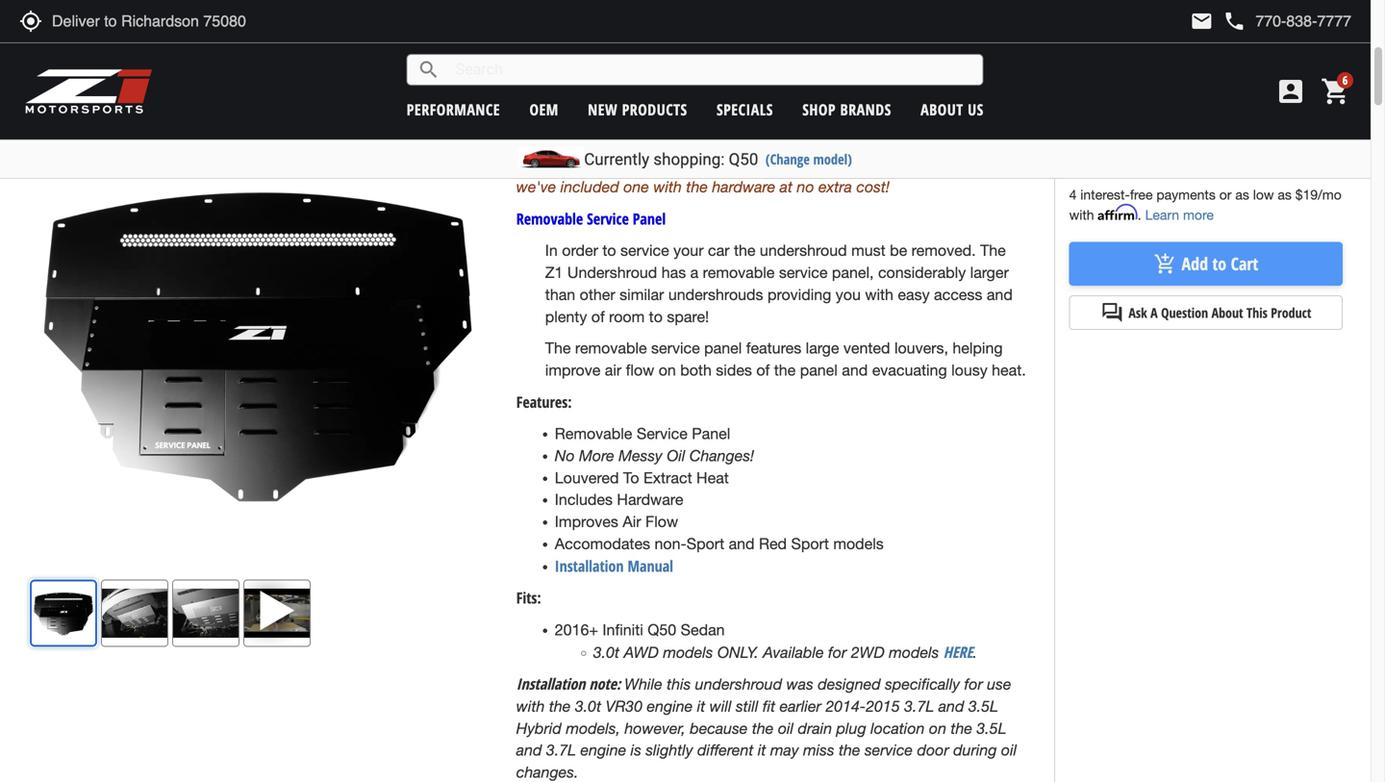 Task type: locate. For each thing, give the bounding box(es) containing it.
1 vertical spatial use
[[987, 675, 1012, 693]]

to up undershroud
[[603, 242, 616, 260]]

1 vertical spatial plastic
[[840, 90, 884, 108]]

tool
[[794, 156, 820, 174]]

q50 inside 2016+ infiniti q50 sedan 3.0t awd models only. available for 2wd models here .
[[648, 621, 677, 639]]

plastic up elected
[[840, 90, 884, 108]]

3.7l up changes.
[[546, 741, 576, 759]]

hardware down rivnut
[[712, 178, 776, 196]]

the inside in order to service your car the undershroud must be removed. the z1 undershroud has a removable service panel, considerably larger than other similar undershrouds providing you with easy access and plenty of room to spare!
[[734, 242, 756, 260]]

and down larger
[[987, 286, 1013, 303]]

your up cost!
[[886, 156, 916, 174]]

1 vertical spatial you
[[836, 286, 861, 303]]

to right add
[[1213, 252, 1227, 276]]

1 horizontal spatial plastic
[[840, 90, 884, 108]]

q50 for shopping:
[[729, 150, 759, 169]]

1 vertical spatial removable
[[555, 425, 633, 443]]

z1 inside in order to service your car the undershroud must be removed. the z1 undershroud has a removable service panel, considerably larger than other similar undershrouds providing you with easy access and plenty of room to spare!
[[545, 264, 563, 281]]

for inside while this undershroud was designed specifically for use with the 3.0t vr30 engine it will still fit earlier 2014-2015 3.7l and 3.5l hybrid models, however, because the oil drain plug location on the 3.5l and 3.7l engine is slightly different it may miss the service door during oil changes.
[[965, 675, 983, 693]]

and down vented
[[842, 361, 868, 379]]

the up larger
[[981, 242, 1006, 260]]

0 horizontal spatial for
[[829, 643, 847, 661]]

location
[[871, 719, 925, 737]]

shopping:
[[654, 150, 725, 169]]

with inside while this undershroud was designed specifically for use with the 3.0t vr30 engine it will still fit earlier 2014-2015 3.7l and 3.5l hybrid models, however, because the oil drain plug location on the 3.5l and 3.7l engine is slightly different it may miss the service door during oil changes.
[[516, 697, 545, 715]]

1 vertical spatial it
[[758, 741, 766, 759]]

1 vertical spatial engine
[[581, 741, 627, 759]]

to up extra
[[825, 156, 838, 174]]

0 horizontal spatial you
[[547, 156, 572, 174]]

with down panel,
[[865, 286, 894, 303]]

for down here
[[965, 675, 983, 693]]

add_shopping_cart add to cart
[[1154, 252, 1259, 276]]

models right red
[[834, 535, 884, 553]]

panel down large
[[800, 361, 838, 379]]

0 vertical spatial of
[[592, 308, 605, 325]]

engine down this
[[647, 697, 693, 715]]

4
[[1070, 186, 1077, 202]]

1 horizontal spatial it
[[758, 741, 766, 759]]

sport
[[687, 535, 725, 553], [791, 535, 829, 553]]

1 vertical spatial for
[[965, 675, 983, 693]]

1 vertical spatial a
[[691, 264, 699, 281]]

shop
[[803, 99, 836, 120]]

must
[[852, 242, 886, 260]]

1 horizontal spatial use
[[987, 675, 1012, 693]]

a right has
[[691, 264, 699, 281]]

1 horizontal spatial your
[[762, 134, 792, 152]]

and inside the removable service panel features large vented louvers, helping improve air flow on both sides of the panel and evacuating lousy heat.
[[842, 361, 868, 379]]

0 horizontal spatial service
[[587, 208, 629, 229]]

/mo
[[1318, 186, 1342, 202]]

to down clips
[[901, 112, 914, 130]]

different
[[698, 741, 754, 759]]

panel up changes!
[[692, 425, 731, 443]]

service for removable service panel
[[587, 208, 629, 229]]

undershroud up the section
[[569, 90, 656, 108]]

0 horizontal spatial is
[[631, 741, 642, 759]]

about left "this" at the top
[[1212, 304, 1244, 322]]

that left hold
[[924, 90, 951, 108]]

removable up more
[[555, 425, 633, 443]]

1 horizontal spatial panel
[[800, 361, 838, 379]]

your up has
[[674, 242, 704, 260]]

0 horizontal spatial it
[[697, 697, 706, 715]]

1 horizontal spatial of
[[757, 361, 770, 379]]

removable for removable service panel no more messy oil changes! louvered to extract heat includes hardware improves air flow accomodates non-sport and red sport models installation manual
[[555, 425, 633, 443]]

this
[[667, 675, 691, 693]]

panel inside removable service panel no more messy oil changes! louvered to extract heat includes hardware improves air flow accomodates non-sport and red sport models installation manual
[[692, 425, 731, 443]]

undershroud up providing
[[760, 242, 847, 260]]

drain
[[798, 719, 832, 737]]

0 vertical spatial panel
[[704, 339, 742, 357]]

the down purchase
[[686, 178, 708, 196]]

3.0t up models,
[[575, 697, 601, 715]]

panel
[[633, 208, 666, 229], [692, 425, 731, 443]]

z1 down in
[[545, 264, 563, 281]]

0 vertical spatial hardware
[[582, 134, 645, 152]]

use inside the z1 undershroud does away with the flimsy plastic clips that hold the center section to the crossmember. instead, we elected to use rivnuts and threaded hardware to better secure your undershroud! the best part, is that you don't need to purchase a rivnut tool to install your undershroud, we've included one with the hardware at no extra cost!
[[919, 112, 943, 130]]

3.0t down infiniti
[[593, 643, 620, 661]]

1 horizontal spatial engine
[[647, 697, 693, 715]]

hardware
[[617, 491, 684, 509]]

you inside in order to service your car the undershroud must be removed. the z1 undershroud has a removable service panel, considerably larger than other similar undershrouds providing you with easy access and plenty of room to spare!
[[836, 286, 861, 303]]

1 horizontal spatial that
[[924, 90, 951, 108]]

1 horizontal spatial hardware
[[712, 178, 776, 196]]

flimsy
[[796, 90, 835, 108]]

engine
[[647, 697, 693, 715], [581, 741, 627, 759]]

to left better
[[649, 134, 663, 152]]

currently
[[584, 150, 650, 169]]

0 horizontal spatial q50
[[648, 621, 677, 639]]

use
[[919, 112, 943, 130], [987, 675, 1012, 693]]

to
[[623, 469, 639, 487]]

0 vertical spatial your
[[762, 134, 792, 152]]

0 vertical spatial a
[[740, 156, 748, 174]]

service down included
[[587, 208, 629, 229]]

2 horizontal spatial oil
[[1002, 741, 1017, 759]]

1 horizontal spatial you
[[836, 286, 861, 303]]

service up both
[[651, 339, 700, 357]]

changes.
[[516, 763, 579, 781]]

with down 4
[[1070, 207, 1095, 223]]

sport right red
[[791, 535, 829, 553]]

similar
[[620, 286, 664, 303]]

0 vertical spatial you
[[547, 156, 572, 174]]

undershroud inside the z1 undershroud does away with the flimsy plastic clips that hold the center section to the crossmember. instead, we elected to use rivnuts and threaded hardware to better secure your undershroud! the best part, is that you don't need to purchase a rivnut tool to install your undershroud, we've included one with the hardware at no extra cost!
[[569, 90, 656, 108]]

as right or in the top right of the page
[[1236, 186, 1250, 202]]

1 vertical spatial your
[[886, 156, 916, 174]]

you down threaded
[[547, 156, 572, 174]]

secure
[[712, 134, 758, 152]]

removable for removable service panel
[[516, 208, 583, 229]]

on inside while this undershroud was designed specifically for use with the 3.0t vr30 engine it will still fit earlier 2014-2015 3.7l and 3.5l hybrid models, however, because the oil drain plug location on the 3.5l and 3.7l engine is slightly different it may miss the service door during oil changes.
[[929, 719, 947, 737]]

2015
[[866, 697, 900, 715]]

and left red
[[729, 535, 755, 553]]

question_answer ask a question about this product
[[1101, 301, 1312, 324]]

1 horizontal spatial oil
[[778, 719, 794, 737]]

of down features
[[757, 361, 770, 379]]

and inside the z1 undershroud does away with the flimsy plastic clips that hold the center section to the crossmember. instead, we elected to use rivnuts and threaded hardware to better secure your undershroud! the best part, is that you don't need to purchase a rivnut tool to install your undershroud, we've included one with the hardware at no extra cost!
[[997, 112, 1022, 130]]

0 vertical spatial panel
[[633, 208, 666, 229]]

service inside removable service panel no more messy oil changes! louvered to extract heat includes hardware improves air flow accomodates non-sport and red sport models installation manual
[[637, 425, 688, 443]]

undershroud for does
[[569, 90, 656, 108]]

service inside the removable service panel features large vented louvers, helping improve air flow on both sides of the panel and evacuating lousy heat.
[[651, 339, 700, 357]]

of down "other"
[[592, 308, 605, 325]]

you down panel,
[[836, 286, 861, 303]]

0 horizontal spatial a
[[691, 264, 699, 281]]

0 vertical spatial is
[[991, 134, 1002, 152]]

models down sedan
[[663, 643, 713, 661]]

0 vertical spatial removable
[[703, 264, 775, 281]]

plastic up does on the top
[[666, 57, 705, 77]]

panel down one
[[633, 208, 666, 229]]

as right low
[[1278, 186, 1292, 202]]

removable inside removable service panel no more messy oil changes! louvered to extract heat includes hardware improves air flow accomodates non-sport and red sport models installation manual
[[555, 425, 633, 443]]

0 vertical spatial .
[[1138, 207, 1142, 223]]

1 horizontal spatial .
[[1138, 207, 1142, 223]]

on up 'door'
[[929, 719, 947, 737]]

service up providing
[[779, 264, 828, 281]]

panel up sides
[[704, 339, 742, 357]]

on right flow
[[659, 361, 676, 379]]

the
[[770, 90, 792, 108], [989, 90, 1011, 108], [636, 112, 658, 130], [686, 178, 708, 196], [734, 242, 756, 260], [774, 361, 796, 379], [549, 697, 571, 715], [752, 719, 774, 737], [951, 719, 973, 737], [839, 741, 861, 759]]

1 horizontal spatial a
[[740, 156, 748, 174]]

Search search field
[[440, 55, 983, 85]]

models,
[[566, 719, 621, 737]]

the down plug
[[839, 741, 861, 759]]

accomodates
[[555, 535, 651, 553]]

shopping_cart link
[[1316, 76, 1352, 107]]

0 horizontal spatial use
[[919, 112, 943, 130]]

1 horizontal spatial as
[[1278, 186, 1292, 202]]

service up has
[[621, 242, 669, 260]]

oil up may at right
[[778, 719, 794, 737]]

sport down heat
[[687, 535, 725, 553]]

0 vertical spatial q50
[[729, 150, 759, 169]]

specifically
[[885, 675, 960, 693]]

1 vertical spatial panel
[[692, 425, 731, 443]]

is right part,
[[991, 134, 1002, 152]]

question
[[1161, 304, 1209, 322]]

0 vertical spatial engine
[[647, 697, 693, 715]]

specials
[[717, 99, 773, 120]]

that
[[924, 90, 951, 108], [516, 156, 543, 174]]

undershroud up still
[[695, 675, 782, 693]]

0 horizontal spatial .
[[973, 643, 978, 661]]

1 horizontal spatial is
[[991, 134, 1002, 152]]

for left the 2wd
[[829, 643, 847, 661]]

0 horizontal spatial panel
[[704, 339, 742, 357]]

1 vertical spatial undershroud
[[760, 242, 847, 260]]

1 horizontal spatial panel
[[692, 425, 731, 443]]

4 interest-free payments or as low as $19
[[1070, 186, 1318, 202]]

1 horizontal spatial removable
[[703, 264, 775, 281]]

included
[[561, 178, 619, 196]]

of
[[592, 308, 605, 325], [757, 361, 770, 379]]

0 vertical spatial removable
[[516, 208, 583, 229]]

.
[[1138, 207, 1142, 223], [973, 643, 978, 661]]

on inside the removable service panel features large vented louvers, helping improve air flow on both sides of the panel and evacuating lousy heat.
[[659, 361, 676, 379]]

installation down accomodates
[[555, 555, 624, 576]]

install
[[842, 156, 882, 174]]

0 vertical spatial on
[[659, 361, 676, 379]]

the
[[516, 90, 542, 108], [892, 134, 917, 152], [981, 242, 1006, 260], [545, 339, 571, 357]]

mail link
[[1191, 10, 1214, 33]]

0 horizontal spatial panel
[[633, 208, 666, 229]]

oil right the during
[[1002, 741, 1017, 759]]

model)
[[814, 150, 852, 168]]

2 horizontal spatial models
[[889, 643, 939, 661]]

a down secure
[[740, 156, 748, 174]]

performance
[[407, 99, 500, 120]]

2 vertical spatial undershroud
[[695, 675, 782, 693]]

service down 'location'
[[865, 741, 913, 759]]

that up we've at the top of page
[[516, 156, 543, 174]]

it left "will"
[[697, 697, 706, 715]]

is
[[991, 134, 1002, 152], [631, 741, 642, 759]]

installation up hybrid
[[516, 674, 586, 694]]

/mo with
[[1070, 186, 1342, 223]]

elected
[[846, 112, 896, 130]]

panel for removable service panel
[[633, 208, 666, 229]]

0 vertical spatial for
[[829, 643, 847, 661]]

1 horizontal spatial about
[[1212, 304, 1244, 322]]

center
[[516, 112, 560, 130]]

1 horizontal spatial 3.7l
[[905, 697, 935, 715]]

0 horizontal spatial 3.7l
[[546, 741, 576, 759]]

fit
[[763, 697, 776, 715]]

undershroud inside while this undershroud was designed specifically for use with the 3.0t vr30 engine it will still fit earlier 2014-2015 3.7l and 3.5l hybrid models, however, because the oil drain plug location on the 3.5l and 3.7l engine is slightly different it may miss the service door during oil changes.
[[695, 675, 782, 693]]

2 vertical spatial oil
[[1002, 741, 1017, 759]]

0 horizontal spatial plastic
[[666, 57, 705, 77]]

oil left pan
[[709, 57, 724, 77]]

for inside 2016+ infiniti q50 sedan 3.0t awd models only. available for 2wd models here .
[[829, 643, 847, 661]]

plastic inside the z1 undershroud does away with the flimsy plastic clips that hold the center section to the crossmember. instead, we elected to use rivnuts and threaded hardware to better secure your undershroud! the best part, is that you don't need to purchase a rivnut tool to install your undershroud, we've included one with the hardware at no extra cost!
[[840, 90, 884, 108]]

with
[[737, 90, 766, 108], [654, 178, 682, 196], [1070, 207, 1095, 223], [865, 286, 894, 303], [516, 697, 545, 715]]

flow
[[646, 513, 678, 531]]

1 vertical spatial oil
[[778, 719, 794, 737]]

use up the during
[[987, 675, 1012, 693]]

0 horizontal spatial as
[[1236, 186, 1250, 202]]

models up specifically
[[889, 643, 939, 661]]

plug
[[837, 719, 867, 737]]

panel,
[[832, 264, 874, 281]]

removable inside the removable service panel features large vented louvers, helping improve air flow on both sides of the panel and evacuating lousy heat.
[[575, 339, 647, 357]]

0 vertical spatial installation
[[555, 555, 624, 576]]

don't
[[576, 156, 612, 174]]

room
[[609, 308, 645, 325]]

designed
[[818, 675, 881, 693]]

1 vertical spatial service
[[637, 425, 688, 443]]

was
[[787, 675, 814, 693]]

1 vertical spatial installation
[[516, 674, 586, 694]]

low
[[1253, 186, 1274, 202]]

however,
[[625, 719, 686, 737]]

0 vertical spatial use
[[919, 112, 943, 130]]

0 horizontal spatial of
[[592, 308, 605, 325]]

0 vertical spatial that
[[924, 90, 951, 108]]

of inside in order to service your car the undershroud must be removed. the z1 undershroud has a removable service panel, considerably larger than other similar undershrouds providing you with easy access and plenty of room to spare!
[[592, 308, 605, 325]]

removable up air
[[575, 339, 647, 357]]

shop brands link
[[803, 99, 892, 120]]

to right new
[[618, 112, 632, 130]]

us
[[968, 99, 984, 120]]

0 vertical spatial undershroud
[[569, 90, 656, 108]]

removable down car
[[703, 264, 775, 281]]

the inside the removable service panel features large vented louvers, helping improve air flow on both sides of the panel and evacuating lousy heat.
[[545, 339, 571, 357]]

and inside in order to service your car the undershroud must be removed. the z1 undershroud has a removable service panel, considerably larger than other similar undershrouds providing you with easy access and plenty of room to spare!
[[987, 286, 1013, 303]]

1 vertical spatial z1
[[545, 264, 563, 281]]

add
[[1182, 252, 1209, 276]]

1 as from the left
[[1236, 186, 1250, 202]]

0 vertical spatial service
[[587, 208, 629, 229]]

z1 inside the z1 undershroud does away with the flimsy plastic clips that hold the center section to the crossmember. instead, we elected to use rivnuts and threaded hardware to better secure your undershroud! the best part, is that you don't need to purchase a rivnut tool to install your undershroud, we've included one with the hardware at no extra cost!
[[546, 90, 564, 108]]

plastic
[[666, 57, 705, 77], [840, 90, 884, 108]]

and right the us
[[997, 112, 1022, 130]]

3.7l down specifically
[[905, 697, 935, 715]]

the up the improve
[[545, 339, 571, 357]]

use up the best
[[919, 112, 943, 130]]

still
[[736, 697, 759, 715]]

hardware up don't
[[582, 134, 645, 152]]

with up hybrid
[[516, 697, 545, 715]]

the right the us
[[989, 90, 1011, 108]]

your up rivnut
[[762, 134, 792, 152]]

0 horizontal spatial that
[[516, 156, 543, 174]]

0 vertical spatial about
[[921, 99, 964, 120]]

with right one
[[654, 178, 682, 196]]

manual
[[628, 555, 674, 576]]

door
[[917, 741, 949, 759]]

phone link
[[1223, 10, 1352, 33]]

1 horizontal spatial on
[[929, 719, 947, 737]]

removable service panel no more messy oil changes! louvered to extract heat includes hardware improves air flow accomodates non-sport and red sport models installation manual
[[555, 425, 884, 576]]

z1 up center
[[546, 90, 564, 108]]

1 horizontal spatial sport
[[791, 535, 829, 553]]

removable up in
[[516, 208, 583, 229]]

and
[[997, 112, 1022, 130], [987, 286, 1013, 303], [842, 361, 868, 379], [729, 535, 755, 553], [939, 697, 965, 715], [516, 741, 542, 759]]

undershroud inside in order to service your car the undershroud must be removed. the z1 undershroud has a removable service panel, considerably larger than other similar undershrouds providing you with easy access and plenty of room to spare!
[[760, 242, 847, 260]]

installation manual link
[[555, 555, 674, 576]]

in
[[545, 242, 558, 260]]

section
[[564, 112, 614, 130]]

0 horizontal spatial oil
[[709, 57, 724, 77]]

to down similar
[[649, 308, 663, 325]]

changes!
[[690, 446, 755, 465]]

about inside question_answer ask a question about this product
[[1212, 304, 1244, 322]]

0 horizontal spatial sport
[[687, 535, 725, 553]]

1 vertical spatial .
[[973, 643, 978, 661]]

engine down models,
[[581, 741, 627, 759]]

panel
[[704, 339, 742, 357], [800, 361, 838, 379]]

. inside affirm . learn more
[[1138, 207, 1142, 223]]

1 horizontal spatial service
[[637, 425, 688, 443]]

the down features
[[774, 361, 796, 379]]

0 vertical spatial z1
[[546, 90, 564, 108]]

2 as from the left
[[1278, 186, 1292, 202]]

question_answer
[[1101, 301, 1124, 324]]

2 vertical spatial your
[[674, 242, 704, 260]]

3.0t inside while this undershroud was designed specifically for use with the 3.0t vr30 engine it will still fit earlier 2014-2015 3.7l and 3.5l hybrid models, however, because the oil drain plug location on the 3.5l and 3.7l engine is slightly different it may miss the service door during oil changes.
[[575, 697, 601, 715]]

1 vertical spatial 3.0t
[[575, 697, 601, 715]]

is down however,
[[631, 741, 642, 759]]

ask
[[1129, 304, 1148, 322]]

0 horizontal spatial on
[[659, 361, 676, 379]]

it left may at right
[[758, 741, 766, 759]]

for
[[829, 643, 847, 661], [965, 675, 983, 693]]

be
[[890, 242, 908, 260]]

service up the oil
[[637, 425, 688, 443]]

1 vertical spatial is
[[631, 741, 642, 759]]

1 vertical spatial of
[[757, 361, 770, 379]]

about left the us
[[921, 99, 964, 120]]

the right car
[[734, 242, 756, 260]]

evacuating
[[872, 361, 947, 379]]

service
[[587, 208, 629, 229], [637, 425, 688, 443]]

0 vertical spatial 3.0t
[[593, 643, 620, 661]]

the right new
[[636, 112, 658, 130]]



Task type: describe. For each thing, give the bounding box(es) containing it.
free
[[1130, 186, 1153, 202]]

one
[[624, 178, 649, 196]]

undershroud for was
[[695, 675, 782, 693]]

features
[[746, 339, 802, 357]]

rivnuts
[[947, 112, 992, 130]]

the inside the removable service panel features large vented louvers, helping improve air flow on both sides of the panel and evacuating lousy heat.
[[774, 361, 796, 379]]

2014-
[[826, 697, 866, 715]]

cost!
[[857, 178, 890, 196]]

air
[[623, 513, 641, 531]]

slightly
[[646, 741, 693, 759]]

q50 for infiniti
[[648, 621, 677, 639]]

my_location
[[19, 10, 42, 33]]

miss
[[803, 741, 835, 759]]

no
[[555, 446, 575, 465]]

product
[[1271, 304, 1312, 322]]

1 vertical spatial 3.7l
[[546, 741, 576, 759]]

crossmember.
[[662, 112, 759, 130]]

clips
[[888, 90, 920, 108]]

about us
[[921, 99, 984, 120]]

affirm
[[1098, 204, 1138, 221]]

search
[[417, 58, 440, 81]]

a inside the z1 undershroud does away with the flimsy plastic clips that hold the center section to the crossmember. instead, we elected to use rivnuts and threaded hardware to better secure your undershroud! the best part, is that you don't need to purchase a rivnut tool to install your undershroud, we've included one with the hardware at no extra cost!
[[740, 156, 748, 174]]

0 horizontal spatial about
[[921, 99, 964, 120]]

and inside removable service panel no more messy oil changes! louvered to extract heat includes hardware improves air flow accomodates non-sport and red sport models installation manual
[[729, 535, 755, 553]]

mail
[[1191, 10, 1214, 33]]

fits:
[[516, 588, 541, 608]]

the up the instead,
[[770, 90, 792, 108]]

is inside while this undershroud was designed specifically for use with the 3.0t vr30 engine it will still fit earlier 2014-2015 3.7l and 3.5l hybrid models, however, because the oil drain plug location on the 3.5l and 3.7l engine is slightly different it may miss the service door during oil changes.
[[631, 741, 642, 759]]

use inside while this undershroud was designed specifically for use with the 3.0t vr30 engine it will still fit earlier 2014-2015 3.7l and 3.5l hybrid models, however, because the oil drain plug location on the 3.5l and 3.7l engine is slightly different it may miss the service door during oil changes.
[[987, 675, 1012, 693]]

helping
[[953, 339, 1003, 357]]

phone
[[1223, 10, 1246, 33]]

easy
[[898, 286, 930, 303]]

(change model) link
[[766, 150, 852, 168]]

plenty
[[545, 308, 587, 325]]

in order to service your car the undershroud must be removed. the z1 undershroud has a removable service panel, considerably larger than other similar undershrouds providing you with easy access and plenty of room to spare!
[[545, 242, 1013, 325]]

plastic oil pan
[[666, 57, 750, 77]]

0 vertical spatial oil
[[709, 57, 724, 77]]

2 sport from the left
[[791, 535, 829, 553]]

while
[[625, 675, 663, 693]]

your inside in order to service your car the undershroud must be removed. the z1 undershroud has a removable service panel, considerably larger than other similar undershrouds providing you with easy access and plenty of room to spare!
[[674, 242, 704, 260]]

other
[[580, 286, 616, 303]]

with down pan
[[737, 90, 766, 108]]

louvers,
[[895, 339, 949, 357]]

features:
[[516, 391, 572, 412]]

installation note:
[[516, 674, 625, 694]]

awd
[[624, 643, 659, 661]]

3.0t inside 2016+ infiniti q50 sedan 3.0t awd models only. available for 2wd models here .
[[593, 643, 620, 661]]

part,
[[955, 134, 987, 152]]

(change
[[766, 150, 810, 168]]

or
[[1220, 186, 1232, 202]]

at
[[780, 178, 793, 196]]

z1 motorsports logo image
[[24, 67, 153, 115]]

new products
[[588, 99, 688, 120]]

and down specifically
[[939, 697, 965, 715]]

you inside the z1 undershroud does away with the flimsy plastic clips that hold the center section to the crossmember. instead, we elected to use rivnuts and threaded hardware to better secure your undershroud! the best part, is that you don't need to purchase a rivnut tool to install your undershroud, we've included one with the hardware at no extra cost!
[[547, 156, 572, 174]]

1 vertical spatial hardware
[[712, 178, 776, 196]]

2016+ infiniti q50 sedan 3.0t awd models only. available for 2wd models here .
[[555, 621, 978, 662]]

0 vertical spatial it
[[697, 697, 706, 715]]

service for removable service panel no more messy oil changes! louvered to extract heat includes hardware improves air flow accomodates non-sport and red sport models installation manual
[[637, 425, 688, 443]]

threaded
[[516, 134, 578, 152]]

models inside removable service panel no more messy oil changes! louvered to extract heat includes hardware improves air flow accomodates non-sport and red sport models installation manual
[[834, 535, 884, 553]]

with inside in order to service your car the undershroud must be removed. the z1 undershroud has a removable service panel, considerably larger than other similar undershrouds providing you with easy access and plenty of room to spare!
[[865, 286, 894, 303]]

does
[[660, 90, 694, 108]]

the up the during
[[951, 719, 973, 737]]

2wd
[[851, 643, 885, 661]]

the down fit
[[752, 719, 774, 737]]

the down installation note:
[[549, 697, 571, 715]]

0 vertical spatial 3.5l
[[969, 697, 999, 715]]

learn more link
[[1146, 207, 1214, 223]]

earlier
[[780, 697, 822, 715]]

2 horizontal spatial your
[[886, 156, 916, 174]]

is inside the z1 undershroud does away with the flimsy plastic clips that hold the center section to the crossmember. instead, we elected to use rivnuts and threaded hardware to better secure your undershroud! the best part, is that you don't need to purchase a rivnut tool to install your undershroud, we've included one with the hardware at no extra cost!
[[991, 134, 1002, 152]]

lousy
[[952, 361, 988, 379]]

specials link
[[717, 99, 773, 120]]

add_shopping_cart
[[1154, 252, 1177, 275]]

new products link
[[588, 99, 688, 120]]

with inside /mo with
[[1070, 207, 1095, 223]]

during
[[954, 741, 997, 759]]

service inside while this undershroud was designed specifically for use with the 3.0t vr30 engine it will still fit earlier 2014-2015 3.7l and 3.5l hybrid models, however, because the oil drain plug location on the 3.5l and 3.7l engine is slightly different it may miss the service door during oil changes.
[[865, 741, 913, 759]]

panel for removable service panel no more messy oil changes! louvered to extract heat includes hardware improves air flow accomodates non-sport and red sport models installation manual
[[692, 425, 731, 443]]

the inside in order to service your car the undershroud must be removed. the z1 undershroud has a removable service panel, considerably larger than other similar undershrouds providing you with easy access and plenty of room to spare!
[[981, 242, 1006, 260]]

0 horizontal spatial hardware
[[582, 134, 645, 152]]

available
[[763, 643, 824, 661]]

no
[[797, 178, 815, 196]]

the left the best
[[892, 134, 917, 152]]

has
[[662, 264, 686, 281]]

pan
[[728, 57, 750, 77]]

1 vertical spatial panel
[[800, 361, 838, 379]]

will
[[710, 697, 732, 715]]

1 vertical spatial 3.5l
[[977, 719, 1007, 737]]

order
[[562, 242, 598, 260]]

spare!
[[667, 308, 709, 325]]

a inside in order to service your car the undershroud must be removed. the z1 undershroud has a removable service panel, considerably larger than other similar undershrouds providing you with easy access and plenty of room to spare!
[[691, 264, 699, 281]]

note:
[[589, 674, 621, 694]]

instead,
[[763, 112, 817, 130]]

infiniti
[[603, 621, 644, 639]]

installation inside removable service panel no more messy oil changes! louvered to extract heat includes hardware improves air flow accomodates non-sport and red sport models installation manual
[[555, 555, 624, 576]]

and down hybrid
[[516, 741, 542, 759]]

mail phone
[[1191, 10, 1246, 33]]

0 horizontal spatial models
[[663, 643, 713, 661]]

may
[[771, 741, 799, 759]]

providing
[[768, 286, 832, 303]]

undershroud!
[[796, 134, 887, 152]]

purchase
[[673, 156, 736, 174]]

account_box link
[[1271, 76, 1311, 107]]

to right need
[[655, 156, 668, 174]]

hybrid
[[516, 719, 562, 737]]

need
[[616, 156, 650, 174]]

0 horizontal spatial engine
[[581, 741, 627, 759]]

. inside 2016+ infiniti q50 sedan 3.0t awd models only. available for 2wd models here .
[[973, 643, 978, 661]]

shop brands
[[803, 99, 892, 120]]

0 vertical spatial 3.7l
[[905, 697, 935, 715]]

the up center
[[516, 90, 542, 108]]

of inside the removable service panel features large vented louvers, helping improve air flow on both sides of the panel and evacuating lousy heat.
[[757, 361, 770, 379]]

1 sport from the left
[[687, 535, 725, 553]]

oil
[[667, 446, 686, 465]]

a
[[1151, 304, 1158, 322]]

removable inside in order to service your car the undershroud must be removed. the z1 undershroud has a removable service panel, considerably larger than other similar undershrouds providing you with easy access and plenty of room to spare!
[[703, 264, 775, 281]]

removable service panel
[[516, 208, 666, 229]]

better
[[667, 134, 708, 152]]

includes
[[555, 491, 613, 509]]

interest-
[[1081, 186, 1130, 202]]

because
[[690, 719, 748, 737]]

only.
[[718, 643, 759, 661]]

the z1 undershroud does away with the flimsy plastic clips that hold the center section to the crossmember. instead, we elected to use rivnuts and threaded hardware to better secure your undershroud! the best part, is that you don't need to purchase a rivnut tool to install your undershroud, we've included one with the hardware at no extra cost!
[[516, 90, 1022, 196]]

best
[[921, 134, 951, 152]]

here
[[944, 642, 973, 662]]

the removable service panel features large vented louvers, helping improve air flow on both sides of the panel and evacuating lousy heat.
[[545, 339, 1026, 379]]

air
[[605, 361, 622, 379]]



Task type: vqa. For each thing, say whether or not it's contained in the screenshot.
installation
yes



